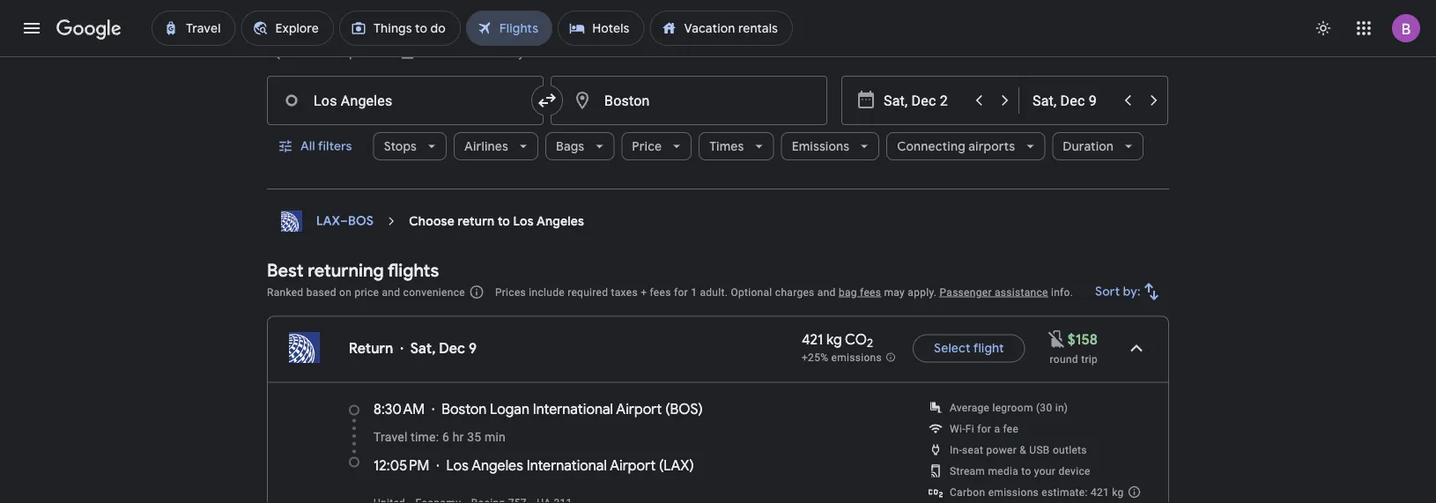 Task type: describe. For each thing, give the bounding box(es) containing it.
sort by:
[[1096, 284, 1141, 300]]

your
[[1035, 465, 1056, 477]]

1 vertical spatial bos
[[670, 400, 699, 418]]

none search field containing all filters
[[267, 32, 1170, 190]]

in-seat power & usb outlets
[[950, 444, 1087, 456]]

) for los angeles international airport ( lax )
[[690, 457, 694, 475]]

all filters button
[[267, 125, 366, 167]]

421 inside 421 kg co 2
[[802, 330, 823, 349]]

travel time: 6 hr 35 min
[[374, 430, 506, 445]]

1 vertical spatial kg
[[1113, 486, 1124, 498]]

Departure text field
[[884, 77, 965, 124]]

emissions for +25%
[[832, 352, 882, 364]]

carbon
[[950, 486, 986, 498]]

media
[[988, 465, 1019, 477]]

convenience
[[403, 286, 465, 298]]

1 horizontal spatial angeles
[[537, 213, 585, 229]]

main menu image
[[21, 18, 42, 39]]

sort by: button
[[1089, 271, 1170, 313]]

apply.
[[908, 286, 937, 298]]

usb
[[1030, 444, 1050, 456]]

airlines
[[465, 138, 509, 154]]

Return text field
[[1033, 77, 1114, 124]]

bags
[[556, 138, 585, 154]]

0 vertical spatial lax
[[316, 213, 340, 229]]

airports
[[969, 138, 1016, 154]]

estimate:
[[1042, 486, 1088, 498]]

price
[[632, 138, 662, 154]]

outlets
[[1053, 444, 1087, 456]]

travel
[[374, 430, 408, 445]]

stops
[[384, 138, 417, 154]]

kg inside 421 kg co 2
[[827, 330, 842, 349]]

best
[[267, 259, 304, 282]]

12:05 pm
[[374, 457, 430, 475]]

duration button
[[1053, 125, 1144, 167]]

0 horizontal spatial bos
[[348, 213, 374, 229]]

returning
[[308, 259, 384, 282]]

by:
[[1124, 284, 1141, 300]]

taxes
[[611, 286, 638, 298]]

boston logan international airport ( bos )
[[442, 400, 703, 418]]

required
[[568, 286, 608, 298]]

trip
[[1082, 353, 1098, 365]]

average
[[950, 401, 990, 414]]

to for your
[[1022, 465, 1032, 477]]

select flight
[[934, 341, 1005, 357]]

filters
[[318, 138, 352, 154]]

hr
[[453, 430, 464, 445]]

1 fees from the left
[[650, 286, 671, 298]]

carbon emissions estimate: 421 kg
[[950, 486, 1124, 498]]

price
[[355, 286, 379, 298]]

optional
[[731, 286, 773, 298]]

+25%
[[802, 352, 829, 364]]

1 horizontal spatial for
[[978, 423, 992, 435]]

lax – bos
[[316, 213, 374, 229]]

based
[[306, 286, 337, 298]]

assistance
[[995, 286, 1049, 298]]

0 vertical spatial los
[[514, 213, 534, 229]]

select flight button
[[913, 327, 1026, 370]]

select
[[934, 341, 971, 357]]

8:30 am
[[374, 400, 425, 418]]

emissions button
[[781, 125, 880, 167]]

times button
[[699, 125, 774, 167]]

2 fees from the left
[[860, 286, 882, 298]]

change appearance image
[[1303, 7, 1345, 49]]

sort
[[1096, 284, 1121, 300]]

on
[[339, 286, 352, 298]]

carbon emissions estimate: 421 kilograms element
[[950, 486, 1124, 498]]

1 button
[[392, 32, 462, 74]]

choose
[[409, 213, 455, 229]]

bags button
[[546, 125, 615, 167]]

( for bos
[[666, 400, 670, 418]]

Departure time: 8:30 AM. text field
[[374, 400, 425, 418]]

emissions
[[792, 138, 850, 154]]

times
[[710, 138, 744, 154]]

2 and from the left
[[818, 286, 836, 298]]

fee
[[1004, 423, 1019, 435]]

6
[[442, 430, 449, 445]]

average legroom (30 in)
[[950, 401, 1069, 414]]

time:
[[411, 430, 439, 445]]



Task type: vqa. For each thing, say whether or not it's contained in the screenshot.
the leftmost 421
yes



Task type: locate. For each thing, give the bounding box(es) containing it.
$158
[[1068, 331, 1098, 349]]

in-
[[950, 444, 963, 456]]

to left the your
[[1022, 465, 1032, 477]]

boston
[[442, 400, 487, 418]]

return
[[458, 213, 495, 229]]

1 horizontal spatial )
[[699, 400, 703, 418]]

emissions down co
[[832, 352, 882, 364]]

0 vertical spatial for
[[674, 286, 688, 298]]

0 horizontal spatial lax
[[316, 213, 340, 229]]

international for logan
[[533, 400, 613, 418]]

0 vertical spatial (
[[666, 400, 670, 418]]

1 vertical spatial )
[[690, 457, 694, 475]]

None field
[[267, 37, 388, 69], [466, 37, 556, 69], [267, 37, 388, 69], [466, 37, 556, 69]]

flight
[[974, 341, 1005, 357]]

(30
[[1037, 401, 1053, 414]]

0 vertical spatial international
[[533, 400, 613, 418]]

sat,
[[411, 339, 436, 357]]

passenger
[[940, 286, 992, 298]]

airport for boston logan international airport
[[616, 400, 662, 418]]

co
[[845, 330, 867, 349]]

)
[[699, 400, 703, 418], [690, 457, 694, 475]]

1 and from the left
[[382, 286, 400, 298]]

passenger assistance button
[[940, 286, 1049, 298]]

0 vertical spatial kg
[[827, 330, 842, 349]]

0 horizontal spatial (
[[659, 457, 664, 475]]

1 inside 1 popup button
[[423, 45, 430, 60]]

0 horizontal spatial for
[[674, 286, 688, 298]]

1 horizontal spatial 1
[[691, 286, 697, 298]]

los
[[514, 213, 534, 229], [446, 457, 469, 475]]

emissions down stream media to your device at the right of page
[[989, 486, 1039, 498]]

0 vertical spatial )
[[699, 400, 703, 418]]

1
[[423, 45, 430, 60], [691, 286, 697, 298]]

1 vertical spatial airport
[[610, 457, 656, 475]]

sat, dec 9
[[411, 339, 477, 357]]

angeles down min
[[472, 457, 523, 475]]

1 inside the 'best returning flights' main content
[[691, 286, 697, 298]]

–
[[340, 213, 348, 229]]

in)
[[1056, 401, 1069, 414]]

1 vertical spatial (
[[659, 457, 664, 475]]

0 horizontal spatial 421
[[802, 330, 823, 349]]

airport for los angeles international airport
[[610, 457, 656, 475]]

stops button
[[373, 125, 447, 167]]

0 vertical spatial angeles
[[537, 213, 585, 229]]

include
[[529, 286, 565, 298]]

9
[[469, 339, 477, 357]]

0 horizontal spatial and
[[382, 286, 400, 298]]

min
[[485, 430, 506, 445]]

0 horizontal spatial 1
[[423, 45, 430, 60]]

connecting airports button
[[887, 125, 1046, 167]]

kg up +25% emissions
[[827, 330, 842, 349]]

power
[[987, 444, 1017, 456]]

ranked based on price and convenience
[[267, 286, 465, 298]]

1 horizontal spatial los
[[514, 213, 534, 229]]

0 vertical spatial bos
[[348, 213, 374, 229]]

prices
[[495, 286, 526, 298]]

to for los
[[498, 213, 510, 229]]

prices include required taxes + fees for 1 adult. optional charges and bag fees may apply. passenger assistance
[[495, 286, 1049, 298]]

flights
[[388, 259, 439, 282]]

seat
[[963, 444, 984, 456]]

bag fees button
[[839, 286, 882, 298]]

to right the return
[[498, 213, 510, 229]]

1 vertical spatial lax
[[664, 457, 690, 475]]

swap origin and destination. image
[[537, 90, 558, 111]]

&
[[1020, 444, 1027, 456]]

a
[[995, 423, 1001, 435]]

0 horizontal spatial angeles
[[472, 457, 523, 475]]

0 vertical spatial to
[[498, 213, 510, 229]]

international for angeles
[[527, 457, 607, 475]]

all
[[301, 138, 315, 154]]

421
[[802, 330, 823, 349], [1091, 486, 1110, 498]]

+
[[641, 286, 647, 298]]

0 horizontal spatial kg
[[827, 330, 842, 349]]

421 kg co 2
[[802, 330, 874, 351]]

choose return to los angeles
[[409, 213, 585, 229]]

421 up +25%
[[802, 330, 823, 349]]

1 vertical spatial 421
[[1091, 486, 1110, 498]]

may
[[885, 286, 905, 298]]

return
[[349, 339, 393, 357]]

Arrival time: 12:05 PM. text field
[[374, 457, 430, 475]]

for left the adult.
[[674, 286, 688, 298]]

international down boston logan international airport ( bos )
[[527, 457, 607, 475]]

0 vertical spatial 1
[[423, 45, 430, 60]]

and left bag
[[818, 286, 836, 298]]

stream media to your device
[[950, 465, 1091, 477]]

bag
[[839, 286, 857, 298]]

ranked
[[267, 286, 304, 298]]

logan
[[490, 400, 530, 418]]

1 horizontal spatial to
[[1022, 465, 1032, 477]]

price button
[[622, 125, 692, 167]]

1 horizontal spatial emissions
[[989, 486, 1039, 498]]

all filters
[[301, 138, 352, 154]]

adult.
[[700, 286, 728, 298]]

los angeles international airport ( lax )
[[446, 457, 694, 475]]

1 vertical spatial for
[[978, 423, 992, 435]]

1 vertical spatial to
[[1022, 465, 1032, 477]]

connecting
[[897, 138, 966, 154]]

+25% emissions
[[802, 352, 882, 364]]

0 vertical spatial emissions
[[832, 352, 882, 364]]

1 horizontal spatial kg
[[1113, 486, 1124, 498]]

los right the return
[[514, 213, 534, 229]]

los down hr at the bottom left
[[446, 457, 469, 475]]

421 right estimate: at the right of page
[[1091, 486, 1110, 498]]

1 horizontal spatial fees
[[860, 286, 882, 298]]

1 horizontal spatial and
[[818, 286, 836, 298]]

duration
[[1063, 138, 1114, 154]]

( for lax
[[659, 457, 664, 475]]

emissions
[[832, 352, 882, 364], [989, 486, 1039, 498]]

emissions for carbon
[[989, 486, 1039, 498]]

1 vertical spatial los
[[446, 457, 469, 475]]

charges
[[775, 286, 815, 298]]

1 horizontal spatial (
[[666, 400, 670, 418]]

1 vertical spatial 1
[[691, 286, 697, 298]]

fees right bag
[[860, 286, 882, 298]]

airport
[[616, 400, 662, 418], [610, 457, 656, 475]]

0 horizontal spatial )
[[690, 457, 694, 475]]

international up los angeles international airport ( lax )
[[533, 400, 613, 418]]

1 vertical spatial international
[[527, 457, 607, 475]]

fi
[[966, 423, 975, 435]]

legroom
[[993, 401, 1034, 414]]

35
[[467, 430, 481, 445]]

None text field
[[267, 76, 544, 125], [551, 76, 828, 125], [267, 76, 544, 125], [551, 76, 828, 125]]

(
[[666, 400, 670, 418], [659, 457, 664, 475]]

1 horizontal spatial 421
[[1091, 486, 1110, 498]]

fees right +
[[650, 286, 671, 298]]

0 horizontal spatial fees
[[650, 286, 671, 298]]

None search field
[[267, 32, 1170, 190]]

1 vertical spatial emissions
[[989, 486, 1039, 498]]

dec
[[439, 339, 465, 357]]

lax
[[316, 213, 340, 229], [664, 457, 690, 475]]

158 US dollars text field
[[1068, 331, 1098, 349]]

1 horizontal spatial lax
[[664, 457, 690, 475]]

1 vertical spatial angeles
[[472, 457, 523, 475]]

for
[[674, 286, 688, 298], [978, 423, 992, 435]]

airlines button
[[454, 125, 539, 167]]

and right price
[[382, 286, 400, 298]]

angeles up include
[[537, 213, 585, 229]]

2
[[867, 336, 874, 351]]

round trip
[[1050, 353, 1098, 365]]

best returning flights
[[267, 259, 439, 282]]

connecting airports
[[897, 138, 1016, 154]]

0 horizontal spatial emissions
[[832, 352, 882, 364]]

this price for this flight doesn't include overhead bin access. if you need a carry-on bag, use the bags filter to update prices. image
[[1047, 329, 1068, 350]]

best returning flights main content
[[267, 204, 1170, 503]]

wi-
[[950, 423, 966, 435]]

) for boston logan international airport ( bos )
[[699, 400, 703, 418]]

0 horizontal spatial los
[[446, 457, 469, 475]]

kg right estimate: at the right of page
[[1113, 486, 1124, 498]]

0 horizontal spatial to
[[498, 213, 510, 229]]

0 vertical spatial airport
[[616, 400, 662, 418]]

learn more about ranking image
[[469, 284, 485, 300]]

for left "a"
[[978, 423, 992, 435]]

0 vertical spatial 421
[[802, 330, 823, 349]]

1 horizontal spatial bos
[[670, 400, 699, 418]]

wi-fi for a fee
[[950, 423, 1019, 435]]



